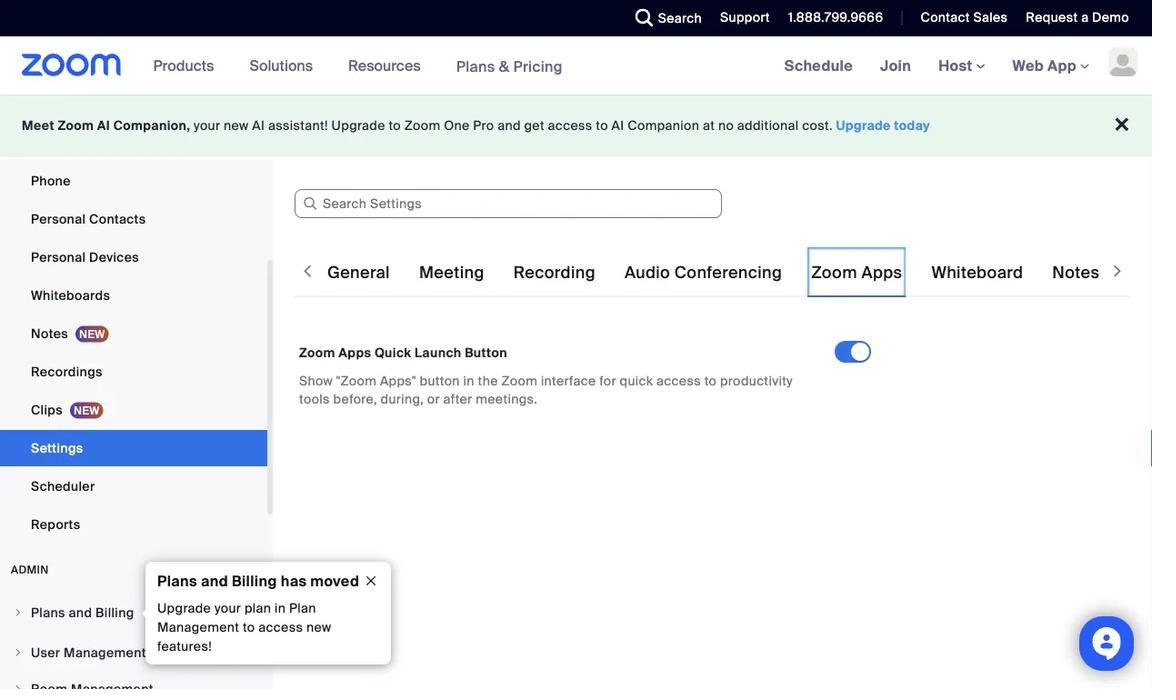 Task type: locate. For each thing, give the bounding box(es) containing it.
0 vertical spatial your
[[194, 117, 220, 134]]

banner containing products
[[0, 36, 1152, 96]]

2 horizontal spatial and
[[498, 117, 521, 134]]

access inside upgrade your plan in plan management to access new features!
[[258, 619, 303, 636]]

1 horizontal spatial and
[[201, 572, 228, 591]]

recording
[[514, 262, 596, 283]]

billing for plans and billing has moved
[[232, 572, 277, 591]]

personal menu menu
[[0, 10, 267, 545]]

right image inside plans and billing menu item
[[13, 607, 24, 618]]

1 vertical spatial billing
[[95, 604, 134, 621]]

your inside meet zoom ai companion, footer
[[194, 117, 220, 134]]

plans inside product information navigation
[[456, 57, 495, 76]]

1 vertical spatial in
[[275, 600, 286, 617]]

2 personal from the top
[[31, 249, 86, 266]]

1 horizontal spatial apps
[[862, 262, 903, 283]]

your
[[194, 117, 220, 134], [215, 600, 241, 617]]

ai left companion
[[612, 117, 624, 134]]

1 horizontal spatial in
[[463, 372, 475, 389]]

billing inside menu item
[[95, 604, 134, 621]]

and for plans and billing has moved
[[201, 572, 228, 591]]

right image up right icon
[[13, 607, 24, 618]]

billing for plans and billing
[[95, 604, 134, 621]]

0 vertical spatial apps
[[862, 262, 903, 283]]

0 vertical spatial new
[[224, 117, 249, 134]]

2 horizontal spatial plans
[[456, 57, 495, 76]]

webinars
[[31, 134, 89, 151]]

plans for plans & pricing
[[456, 57, 495, 76]]

right image
[[13, 607, 24, 618], [13, 684, 24, 689]]

0 horizontal spatial in
[[275, 600, 286, 617]]

2 horizontal spatial access
[[657, 372, 701, 389]]

0 vertical spatial in
[[463, 372, 475, 389]]

to left companion
[[596, 117, 608, 134]]

management down plans and billing
[[64, 644, 146, 661]]

profile picture image
[[1109, 47, 1138, 76]]

management
[[157, 619, 239, 636], [64, 644, 146, 661]]

and left the 'get'
[[498, 117, 521, 134]]

and inside menu item
[[69, 604, 92, 621]]

management up features!
[[157, 619, 239, 636]]

1 vertical spatial plans
[[157, 572, 197, 591]]

apps
[[862, 262, 903, 283], [339, 344, 371, 361]]

plans for plans and billing
[[31, 604, 65, 621]]

0 vertical spatial billing
[[232, 572, 277, 591]]

1 vertical spatial access
[[657, 372, 701, 389]]

personal
[[31, 211, 86, 227], [31, 249, 86, 266]]

assistant!
[[268, 117, 328, 134]]

devices
[[89, 249, 139, 266]]

access inside meet zoom ai companion, footer
[[548, 117, 593, 134]]

2 horizontal spatial ai
[[612, 117, 624, 134]]

settings
[[31, 440, 83, 457]]

0 vertical spatial plans
[[456, 57, 495, 76]]

menu item
[[0, 672, 267, 689]]

zoom logo image
[[22, 54, 122, 76]]

right image
[[13, 647, 24, 658]]

and
[[498, 117, 521, 134], [201, 572, 228, 591], [69, 604, 92, 621]]

plans left &
[[456, 57, 495, 76]]

0 horizontal spatial new
[[224, 117, 249, 134]]

billing up plan
[[232, 572, 277, 591]]

1 horizontal spatial ai
[[252, 117, 265, 134]]

1 horizontal spatial notes
[[1052, 262, 1100, 283]]

0 vertical spatial right image
[[13, 607, 24, 618]]

1 vertical spatial apps
[[339, 344, 371, 361]]

to down plan
[[243, 619, 255, 636]]

banner
[[0, 36, 1152, 96]]

zoom apps quick launch button
[[299, 344, 507, 361]]

get
[[524, 117, 545, 134]]

plans up plans and billing menu item on the bottom left of page
[[157, 572, 197, 591]]

1 horizontal spatial new
[[306, 619, 331, 636]]

in left the
[[463, 372, 475, 389]]

menu item inside side navigation navigation
[[0, 672, 267, 689]]

before,
[[333, 391, 377, 407]]

web app
[[1013, 56, 1077, 75]]

0 horizontal spatial billing
[[95, 604, 134, 621]]

productivity
[[720, 372, 793, 389]]

1 vertical spatial management
[[64, 644, 146, 661]]

apps inside tabs of my account settings page tab list
[[862, 262, 903, 283]]

0 vertical spatial personal
[[31, 211, 86, 227]]

close image
[[356, 573, 386, 589]]

upgrade today link
[[836, 117, 930, 134]]

plans inside menu item
[[31, 604, 65, 621]]

1 personal from the top
[[31, 211, 86, 227]]

access right the 'get'
[[548, 117, 593, 134]]

personal for personal devices
[[31, 249, 86, 266]]

to down "resources" dropdown button on the top left
[[389, 117, 401, 134]]

user management menu item
[[0, 636, 267, 670]]

1 vertical spatial personal
[[31, 249, 86, 266]]

personal up whiteboards
[[31, 249, 86, 266]]

access down plan
[[258, 619, 303, 636]]

2 vertical spatial and
[[69, 604, 92, 621]]

1 vertical spatial notes
[[31, 325, 68, 342]]

1 horizontal spatial plans
[[157, 572, 197, 591]]

plans & pricing link
[[456, 57, 563, 76], [456, 57, 563, 76]]

your right companion,
[[194, 117, 220, 134]]

0 vertical spatial and
[[498, 117, 521, 134]]

to
[[389, 117, 401, 134], [596, 117, 608, 134], [704, 372, 717, 389], [243, 619, 255, 636]]

personal devices
[[31, 249, 139, 266]]

billing up user management menu item
[[95, 604, 134, 621]]

upgrade right cost.
[[836, 117, 891, 134]]

0 horizontal spatial plans
[[31, 604, 65, 621]]

upgrade
[[331, 117, 385, 134], [836, 117, 891, 134], [157, 600, 211, 617]]

tools
[[299, 391, 330, 407]]

1 horizontal spatial billing
[[232, 572, 277, 591]]

management inside upgrade your plan in plan management to access new features!
[[157, 619, 239, 636]]

1 right image from the top
[[13, 607, 24, 618]]

Search Settings text field
[[295, 189, 722, 218]]

new left assistant!
[[224, 117, 249, 134]]

plans up user
[[31, 604, 65, 621]]

access right quick
[[657, 372, 701, 389]]

plans inside tooltip
[[157, 572, 197, 591]]

1 horizontal spatial management
[[157, 619, 239, 636]]

0 horizontal spatial ai
[[97, 117, 110, 134]]

ai left assistant!
[[252, 117, 265, 134]]

1 vertical spatial your
[[215, 600, 241, 617]]

apps for zoom apps
[[862, 262, 903, 283]]

upgrade up features!
[[157, 600, 211, 617]]

upgrade down product information navigation
[[331, 117, 385, 134]]

tabs of my account settings page tab list
[[324, 247, 1152, 298]]

features!
[[157, 638, 212, 655]]

recordings
[[31, 363, 103, 380]]

meetings.
[[476, 391, 537, 407]]

billing inside tooltip
[[232, 572, 277, 591]]

plans
[[456, 57, 495, 76], [157, 572, 197, 591], [31, 604, 65, 621]]

1 horizontal spatial access
[[548, 117, 593, 134]]

notes link
[[0, 316, 267, 352]]

to left productivity
[[704, 372, 717, 389]]

1 vertical spatial and
[[201, 572, 228, 591]]

0 vertical spatial access
[[548, 117, 593, 134]]

after
[[443, 391, 472, 407]]

personal down phone
[[31, 211, 86, 227]]

and up upgrade your plan in plan management to access new features!
[[201, 572, 228, 591]]

in right plan
[[275, 600, 286, 617]]

0 vertical spatial management
[[157, 619, 239, 636]]

your left plan
[[215, 600, 241, 617]]

0 horizontal spatial notes
[[31, 325, 68, 342]]

plans and billing has moved
[[157, 572, 359, 591]]

0 horizontal spatial access
[[258, 619, 303, 636]]

new down plan
[[306, 619, 331, 636]]

in
[[463, 372, 475, 389], [275, 600, 286, 617]]

show "zoom apps" button in the zoom interface for quick access to productivity tools before, during, or after meetings.
[[299, 372, 793, 407]]

search
[[658, 10, 702, 26]]

0 horizontal spatial and
[[69, 604, 92, 621]]

1 ai from the left
[[97, 117, 110, 134]]

1 vertical spatial new
[[306, 619, 331, 636]]

2 horizontal spatial upgrade
[[836, 117, 891, 134]]

access
[[548, 117, 593, 134], [657, 372, 701, 389], [258, 619, 303, 636]]

1 vertical spatial right image
[[13, 684, 24, 689]]

contact sales link
[[907, 0, 1012, 36], [921, 9, 1008, 26]]

plans for plans and billing has moved
[[157, 572, 197, 591]]

ai
[[97, 117, 110, 134], [252, 117, 265, 134], [612, 117, 624, 134]]

0 horizontal spatial apps
[[339, 344, 371, 361]]

host
[[939, 56, 976, 75]]

plans and billing menu item
[[0, 596, 267, 634]]

2 vertical spatial plans
[[31, 604, 65, 621]]

additional
[[737, 117, 799, 134]]

app
[[1048, 56, 1077, 75]]

button
[[420, 372, 460, 389]]

user
[[31, 644, 60, 661]]

0 vertical spatial notes
[[1052, 262, 1100, 283]]

launch
[[415, 344, 462, 361]]

admin menu menu
[[0, 596, 267, 689]]

and up user management
[[69, 604, 92, 621]]

notes left scroll right image
[[1052, 262, 1100, 283]]

2 ai from the left
[[252, 117, 265, 134]]

right image down right icon
[[13, 684, 24, 689]]

support link
[[707, 0, 775, 36], [720, 9, 770, 26]]

notes
[[1052, 262, 1100, 283], [31, 325, 68, 342]]

billing
[[232, 572, 277, 591], [95, 604, 134, 621]]

management inside menu item
[[64, 644, 146, 661]]

clips link
[[0, 392, 267, 428]]

and inside tooltip
[[201, 572, 228, 591]]

request a demo link
[[1012, 0, 1152, 36], [1026, 9, 1129, 26]]

0 horizontal spatial management
[[64, 644, 146, 661]]

ai right "webinars"
[[97, 117, 110, 134]]

0 horizontal spatial upgrade
[[157, 600, 211, 617]]

webinars link
[[0, 125, 267, 161]]

plans & pricing
[[456, 57, 563, 76]]

1.888.799.9666 button
[[775, 0, 888, 36], [788, 9, 883, 26]]

and inside meet zoom ai companion, footer
[[498, 117, 521, 134]]

2 vertical spatial access
[[258, 619, 303, 636]]

notes up recordings
[[31, 325, 68, 342]]



Task type: describe. For each thing, give the bounding box(es) containing it.
to inside upgrade your plan in plan management to access new features!
[[243, 619, 255, 636]]

meet
[[22, 117, 54, 134]]

scroll right image
[[1109, 262, 1127, 280]]

solutions button
[[250, 36, 321, 95]]

3 ai from the left
[[612, 117, 624, 134]]

products button
[[153, 36, 222, 95]]

meet zoom ai companion, footer
[[0, 95, 1152, 157]]

1 horizontal spatial upgrade
[[331, 117, 385, 134]]

audio conferencing
[[625, 262, 782, 283]]

plan
[[245, 600, 271, 617]]

phone
[[31, 172, 71, 189]]

reports link
[[0, 507, 267, 543]]

meet zoom ai companion, your new ai assistant! upgrade to zoom one pro and get access to ai companion at no additional cost. upgrade today
[[22, 117, 930, 134]]

&
[[499, 57, 510, 76]]

the
[[478, 372, 498, 389]]

no
[[718, 117, 734, 134]]

join
[[880, 56, 911, 75]]

support
[[720, 9, 770, 26]]

notes inside tabs of my account settings page tab list
[[1052, 262, 1100, 283]]

web
[[1013, 56, 1044, 75]]

apps for zoom apps quick launch button
[[339, 344, 371, 361]]

pro
[[473, 117, 494, 134]]

upgrade your plan in plan management to access new features!
[[157, 600, 331, 655]]

web app button
[[1013, 56, 1089, 75]]

clips
[[31, 401, 63, 418]]

for
[[600, 372, 616, 389]]

today
[[894, 117, 930, 134]]

a
[[1081, 9, 1089, 26]]

plans and billing
[[31, 604, 134, 621]]

personal for personal contacts
[[31, 211, 86, 227]]

zoom apps
[[811, 262, 903, 283]]

resources button
[[348, 36, 429, 95]]

access inside show "zoom apps" button in the zoom interface for quick access to productivity tools before, during, or after meetings.
[[657, 372, 701, 389]]

1.888.799.9666 button up the schedule link
[[788, 9, 883, 26]]

settings link
[[0, 430, 267, 467]]

sales
[[973, 9, 1008, 26]]

show
[[299, 372, 333, 389]]

contact sales
[[921, 9, 1008, 26]]

cost.
[[802, 117, 833, 134]]

personal contacts
[[31, 211, 146, 227]]

contact
[[921, 9, 970, 26]]

1.888.799.9666 button up schedule
[[775, 0, 888, 36]]

interface
[[541, 372, 596, 389]]

companion
[[628, 117, 700, 134]]

in inside show "zoom apps" button in the zoom interface for quick access to productivity tools before, during, or after meetings.
[[463, 372, 475, 389]]

zoom inside show "zoom apps" button in the zoom interface for quick access to productivity tools before, during, or after meetings.
[[501, 372, 538, 389]]

admin
[[11, 563, 49, 577]]

scheduler
[[31, 478, 95, 495]]

1.888.799.9666
[[788, 9, 883, 26]]

button
[[465, 344, 507, 361]]

audio
[[625, 262, 670, 283]]

quick
[[620, 372, 653, 389]]

one
[[444, 117, 470, 134]]

conferencing
[[675, 262, 782, 283]]

search button
[[622, 0, 707, 36]]

request a demo
[[1026, 9, 1129, 26]]

your inside upgrade your plan in plan management to access new features!
[[215, 600, 241, 617]]

quick
[[375, 344, 411, 361]]

new inside meet zoom ai companion, footer
[[224, 117, 249, 134]]

recordings link
[[0, 354, 267, 390]]

companion,
[[113, 117, 190, 134]]

demo
[[1092, 9, 1129, 26]]

to inside show "zoom apps" button in the zoom interface for quick access to productivity tools before, during, or after meetings.
[[704, 372, 717, 389]]

new inside upgrade your plan in plan management to access new features!
[[306, 619, 331, 636]]

scroll left image
[[298, 262, 316, 280]]

resources
[[348, 56, 421, 75]]

during,
[[381, 391, 424, 407]]

scheduler link
[[0, 468, 267, 505]]

upgrade inside upgrade your plan in plan management to access new features!
[[157, 600, 211, 617]]

schedule
[[785, 56, 853, 75]]

join link
[[867, 36, 925, 95]]

meetings navigation
[[771, 36, 1152, 96]]

plan
[[289, 600, 316, 617]]

contacts
[[89, 211, 146, 227]]

2 right image from the top
[[13, 684, 24, 689]]

products
[[153, 56, 214, 75]]

side navigation navigation
[[0, 10, 273, 689]]

product information navigation
[[140, 36, 576, 96]]

user management
[[31, 644, 146, 661]]

or
[[427, 391, 440, 407]]

phone link
[[0, 163, 267, 199]]

whiteboards link
[[0, 277, 267, 314]]

moved
[[310, 572, 359, 591]]

in inside upgrade your plan in plan management to access new features!
[[275, 600, 286, 617]]

notes inside the personal menu menu
[[31, 325, 68, 342]]

plans and billing has moved tooltip
[[141, 562, 391, 665]]

general
[[327, 262, 390, 283]]

whiteboards
[[31, 287, 110, 304]]

schedule link
[[771, 36, 867, 95]]

and for plans and billing
[[69, 604, 92, 621]]

solutions
[[250, 56, 313, 75]]

at
[[703, 117, 715, 134]]

zoom inside tabs of my account settings page tab list
[[811, 262, 857, 283]]

personal contacts link
[[0, 201, 267, 237]]

whiteboard
[[932, 262, 1023, 283]]

apps"
[[380, 372, 416, 389]]

has
[[281, 572, 307, 591]]

personal devices link
[[0, 239, 267, 276]]

"zoom
[[336, 372, 377, 389]]

request
[[1026, 9, 1078, 26]]

host button
[[939, 56, 985, 75]]



Task type: vqa. For each thing, say whether or not it's contained in the screenshot.
one
yes



